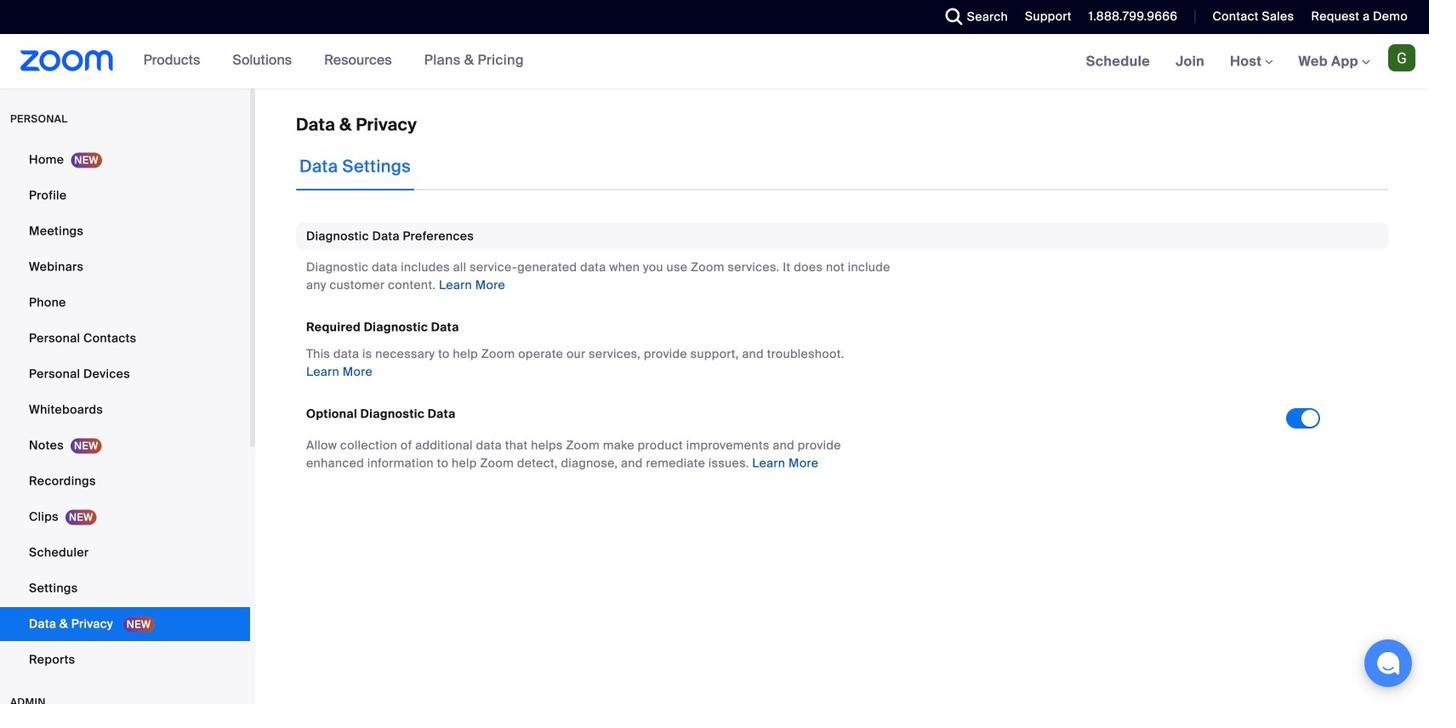 Task type: vqa. For each thing, say whether or not it's contained in the screenshot.
the leftmost "with"
no



Task type: locate. For each thing, give the bounding box(es) containing it.
profile picture image
[[1389, 44, 1416, 71]]

zoom logo image
[[20, 50, 114, 71]]

open chat image
[[1377, 652, 1401, 676]]

meetings navigation
[[1074, 34, 1429, 90]]

tab
[[296, 143, 414, 191]]

banner
[[0, 34, 1429, 90]]



Task type: describe. For each thing, give the bounding box(es) containing it.
product information navigation
[[131, 34, 537, 88]]

personal menu menu
[[0, 143, 250, 679]]



